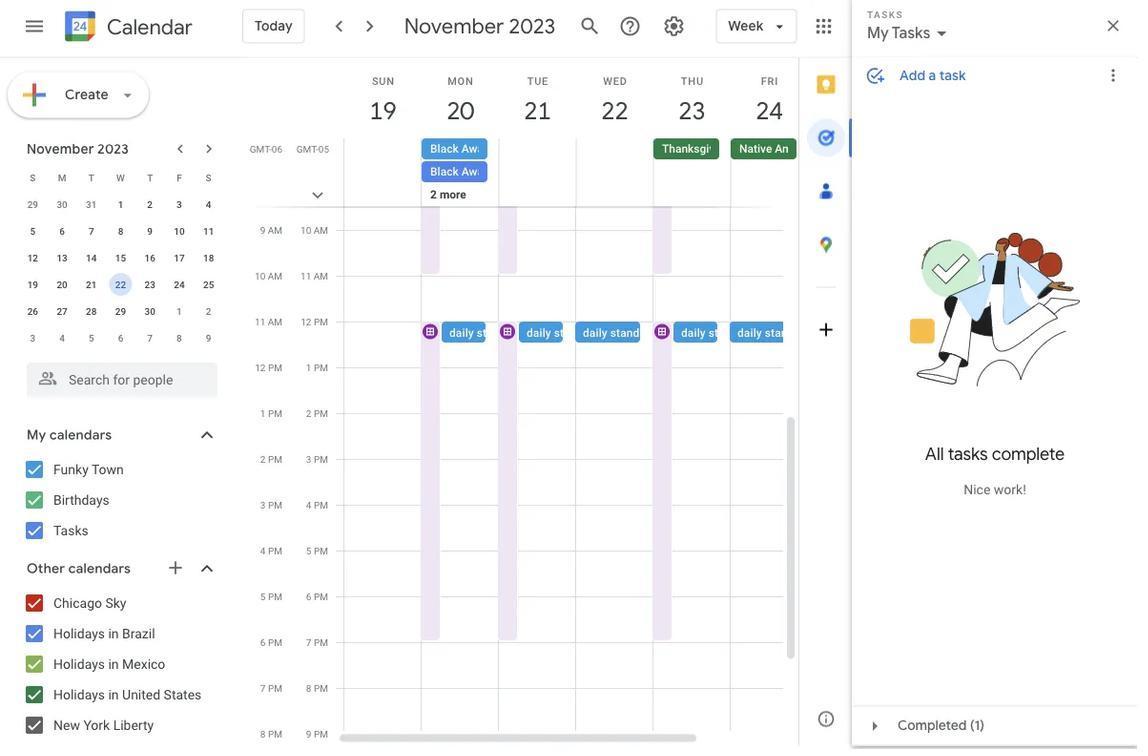 Task type: describe. For each thing, give the bounding box(es) containing it.
22 inside the wed 22
[[600, 94, 628, 126]]

9 am
[[260, 225, 283, 236]]

13 element
[[51, 246, 74, 269]]

my calendars button
[[4, 419, 237, 450]]

19 link
[[361, 88, 405, 132]]

thu
[[681, 74, 704, 86]]

2 vertical spatial 11
[[255, 316, 266, 328]]

row containing s
[[18, 164, 223, 190]]

week
[[729, 18, 764, 35]]

1 vertical spatial 5 pm
[[260, 591, 283, 603]]

york
[[83, 717, 110, 733]]

holidays for holidays in mexico
[[53, 656, 105, 671]]

other calendars button
[[4, 553, 237, 584]]

f
[[177, 171, 182, 183]]

20 inside "mon 20"
[[446, 94, 473, 126]]

17
[[174, 252, 185, 263]]

22 cell
[[106, 271, 135, 297]]

1 vertical spatial 4 pm
[[260, 545, 283, 557]]

7 up 9 pm
[[306, 637, 312, 649]]

holidays for holidays in brazil
[[53, 625, 105, 641]]

chicago
[[53, 595, 102, 610]]

0 horizontal spatial 2023
[[97, 140, 129, 157]]

calendars for my calendars
[[50, 426, 112, 443]]

other
[[27, 560, 65, 577]]

2 inside button
[[430, 188, 437, 201]]

23 link
[[671, 88, 714, 132]]

wed
[[603, 74, 628, 86]]

5 up from the left
[[798, 326, 811, 340]]

holidays for holidays in united states
[[53, 686, 105, 702]]

2 s from the left
[[206, 171, 212, 183]]

0 vertical spatial 2 pm
[[306, 408, 328, 419]]

december 5 element
[[80, 326, 103, 349]]

0 vertical spatial 10 am
[[301, 225, 328, 236]]

thu 23
[[678, 74, 705, 126]]

1 vertical spatial 8 pm
[[260, 729, 283, 740]]

december 1 element
[[168, 299, 191, 322]]

states
[[164, 686, 202, 702]]

3 cell from the left
[[577, 138, 654, 230]]

calendars for other calendars
[[68, 560, 131, 577]]

brazil
[[122, 625, 155, 641]]

tab list inside side panel section
[[800, 58, 853, 692]]

9 pm
[[306, 729, 328, 740]]

stand- for 4th daily stand-up button from right
[[554, 326, 587, 340]]

06
[[272, 144, 283, 155]]

0 vertical spatial 5 pm
[[306, 545, 328, 557]]

16
[[145, 252, 155, 263]]

0 horizontal spatial 3 pm
[[260, 500, 283, 511]]

mexico
[[122, 656, 165, 671]]

stand- for third daily stand-up button from right
[[611, 326, 644, 340]]

29 for october 29 element
[[27, 198, 38, 210]]

daily for 4th daily stand-up button from right
[[527, 326, 551, 340]]

other calendars
[[27, 560, 131, 577]]

row containing 29
[[18, 190, 223, 217]]

0 vertical spatial 3 pm
[[306, 454, 328, 465]]

gmt-06
[[250, 144, 283, 155]]

3 daily stand-up button from the left
[[576, 322, 692, 343]]

24 link
[[748, 88, 792, 132]]

fri 24
[[755, 74, 782, 126]]

Search for people text field
[[38, 362, 206, 397]]

grid containing 19
[[244, 58, 887, 750]]

1 t from the left
[[89, 171, 94, 183]]

4 daily stand-up from the left
[[682, 326, 755, 340]]

19 inside row
[[27, 278, 38, 290]]

23 inside row
[[145, 278, 155, 290]]

27
[[57, 305, 68, 316]]

0 vertical spatial 6 pm
[[306, 591, 328, 603]]

18
[[203, 252, 214, 263]]

united
[[122, 686, 161, 702]]

21 inside grid
[[523, 94, 550, 126]]

thanksgiving day
[[662, 142, 753, 155]]

2 more button
[[422, 184, 488, 205]]

row containing 5
[[18, 217, 223, 244]]

create button
[[8, 72, 149, 118]]

5 inside december 5 element
[[89, 332, 94, 343]]

chicago sky
[[53, 595, 126, 610]]

14 element
[[80, 246, 103, 269]]

october 29 element
[[21, 192, 44, 215]]

today button
[[242, 3, 305, 49]]

sun 19
[[368, 74, 396, 126]]

1 daily stand-up button from the left
[[442, 322, 558, 343]]

4 up from the left
[[742, 326, 755, 340]]

today
[[255, 18, 293, 35]]

tasks
[[53, 522, 89, 538]]

0 horizontal spatial 11 am
[[255, 316, 283, 328]]

0 horizontal spatial 6 pm
[[260, 637, 283, 649]]

11 inside row
[[203, 225, 214, 236]]

october 31 element
[[80, 192, 103, 215]]

create
[[65, 86, 109, 104]]

1 vertical spatial 7 pm
[[260, 683, 283, 694]]

in for united
[[108, 686, 119, 702]]

12 element
[[21, 246, 44, 269]]

27 element
[[51, 299, 74, 322]]

sky
[[105, 595, 126, 610]]

8 up 15 element
[[118, 225, 123, 236]]

calendar heading
[[103, 13, 193, 40]]

19 element
[[21, 273, 44, 295]]

december 4 element
[[51, 326, 74, 349]]

20 inside "element"
[[57, 278, 68, 290]]

2 cell from the left
[[499, 138, 577, 230]]

1 horizontal spatial 2023
[[509, 13, 556, 40]]

1 vertical spatial 12
[[301, 316, 312, 328]]

2 horizontal spatial 10
[[301, 225, 311, 236]]

21 element
[[80, 273, 103, 295]]

more
[[440, 188, 467, 201]]

1 vertical spatial 1 pm
[[260, 408, 283, 419]]

21 link
[[516, 88, 560, 132]]

stand- for second daily stand-up button from the right
[[709, 326, 742, 340]]

25 element
[[197, 273, 220, 295]]

m
[[58, 171, 66, 183]]

birthdays
[[53, 492, 110, 507]]

15
[[115, 252, 126, 263]]

25
[[203, 278, 214, 290]]

1 horizontal spatial november
[[404, 13, 504, 40]]

holidays in mexico
[[53, 656, 165, 671]]

10 inside row
[[174, 225, 185, 236]]

december 2 element
[[197, 299, 220, 322]]

8 left 9 pm
[[260, 729, 266, 740]]

20 link
[[439, 88, 482, 132]]

stand- for 5th daily stand-up button
[[765, 326, 798, 340]]

1 s from the left
[[30, 171, 36, 183]]

18 element
[[197, 246, 220, 269]]

holidays in brazil
[[53, 625, 155, 641]]

daily for second daily stand-up button from the right
[[682, 326, 706, 340]]

0 vertical spatial november 2023
[[404, 13, 556, 40]]

gmt- for 06
[[250, 144, 272, 155]]

0 vertical spatial 7 pm
[[306, 637, 328, 649]]

7 down 30 element
[[147, 332, 153, 343]]

gmt- for 05
[[297, 144, 319, 155]]

0 horizontal spatial november
[[27, 140, 94, 157]]

my
[[27, 426, 46, 443]]

settings menu image
[[663, 15, 686, 38]]

row group containing 29
[[18, 190, 223, 351]]



Task type: vqa. For each thing, say whether or not it's contained in the screenshot.
'cell' within the June 2024 grid
no



Task type: locate. For each thing, give the bounding box(es) containing it.
11 am
[[301, 271, 328, 282], [255, 316, 283, 328]]

liberty
[[113, 717, 154, 733]]

5 daily stand-up from the left
[[738, 326, 811, 340]]

0 vertical spatial 21
[[523, 94, 550, 126]]

4 pm
[[306, 500, 328, 511], [260, 545, 283, 557]]

7 pm
[[306, 637, 328, 649], [260, 683, 283, 694]]

1 horizontal spatial 11
[[255, 316, 266, 328]]

1 cell from the left
[[345, 138, 422, 230]]

0 vertical spatial calendars
[[50, 426, 112, 443]]

november 2023 grid
[[18, 164, 223, 351]]

10 right the 9 am
[[301, 225, 311, 236]]

1 horizontal spatial 12
[[255, 362, 266, 374]]

9 for december 9 element
[[206, 332, 211, 343]]

t up october 31 element at left top
[[89, 171, 94, 183]]

24 element
[[168, 273, 191, 295]]

tue
[[528, 74, 549, 86]]

1 vertical spatial 2 pm
[[260, 454, 283, 465]]

0 vertical spatial 12
[[27, 252, 38, 263]]

calendars
[[50, 426, 112, 443], [68, 560, 131, 577]]

1 vertical spatial 22
[[115, 278, 126, 290]]

22 inside 'element'
[[115, 278, 126, 290]]

8 up 9 pm
[[306, 683, 312, 694]]

8 pm left 9 pm
[[260, 729, 283, 740]]

1 horizontal spatial 10
[[255, 271, 266, 282]]

row containing 19
[[18, 271, 223, 297]]

1 horizontal spatial 6 pm
[[306, 591, 328, 603]]

22
[[600, 94, 628, 126], [115, 278, 126, 290]]

0 vertical spatial 19
[[368, 94, 396, 126]]

3 daily stand-up from the left
[[583, 326, 657, 340]]

my calendars list
[[4, 454, 237, 545]]

15 element
[[109, 246, 132, 269]]

calendars up chicago sky
[[68, 560, 131, 577]]

wed 22
[[600, 74, 628, 126]]

gmt-05
[[297, 144, 329, 155]]

30 for 30 element
[[145, 305, 155, 316]]

9
[[147, 225, 153, 236], [260, 225, 266, 236], [206, 332, 211, 343], [306, 729, 312, 740]]

1 horizontal spatial 11 am
[[301, 271, 328, 282]]

8 down the december 1 element
[[177, 332, 182, 343]]

5 stand- from the left
[[765, 326, 798, 340]]

s right f
[[206, 171, 212, 183]]

main drawer image
[[23, 15, 46, 38]]

0 vertical spatial 20
[[446, 94, 473, 126]]

1 vertical spatial 3 pm
[[260, 500, 283, 511]]

tue 21
[[523, 74, 550, 126]]

december 7 element
[[139, 326, 161, 349]]

w
[[117, 171, 125, 183]]

december 6 element
[[109, 326, 132, 349]]

0 vertical spatial 11
[[203, 225, 214, 236]]

0 horizontal spatial 12 pm
[[255, 362, 283, 374]]

pm
[[314, 316, 328, 328], [268, 362, 283, 374], [314, 362, 328, 374], [268, 408, 283, 419], [314, 408, 328, 419], [268, 454, 283, 465], [314, 454, 328, 465], [268, 500, 283, 511], [314, 500, 328, 511], [268, 545, 283, 557], [314, 545, 328, 557], [268, 591, 283, 603], [314, 591, 328, 603], [268, 637, 283, 649], [314, 637, 328, 649], [268, 683, 283, 694], [314, 683, 328, 694], [268, 729, 283, 740], [314, 729, 328, 740]]

0 vertical spatial 8 pm
[[306, 683, 328, 694]]

1 vertical spatial 30
[[145, 305, 155, 316]]

1 horizontal spatial 5 pm
[[306, 545, 328, 557]]

new
[[53, 717, 80, 733]]

daily for third daily stand-up button from right
[[583, 326, 608, 340]]

1
[[118, 198, 123, 210], [177, 305, 182, 316], [306, 362, 312, 374], [260, 408, 266, 419]]

0 horizontal spatial 24
[[174, 278, 185, 290]]

in for mexico
[[108, 656, 119, 671]]

0 horizontal spatial t
[[89, 171, 94, 183]]

21 inside 21 element
[[86, 278, 97, 290]]

row containing 3
[[18, 324, 223, 351]]

30 for october 30 element
[[57, 198, 68, 210]]

0 horizontal spatial s
[[30, 171, 36, 183]]

row up 15 element
[[18, 217, 223, 244]]

0 vertical spatial 11 am
[[301, 271, 328, 282]]

29 for 29 element
[[115, 305, 126, 316]]

row containing 26
[[18, 297, 223, 324]]

1 horizontal spatial t
[[147, 171, 153, 183]]

november 2023 up mon
[[404, 13, 556, 40]]

8
[[118, 225, 123, 236], [177, 332, 182, 343], [306, 683, 312, 694], [260, 729, 266, 740]]

1 horizontal spatial 1 pm
[[306, 362, 328, 374]]

holidays up new
[[53, 686, 105, 702]]

2 t from the left
[[147, 171, 153, 183]]

24 inside row
[[174, 278, 185, 290]]

28
[[86, 305, 97, 316]]

None search field
[[0, 355, 237, 397]]

20 down 13
[[57, 278, 68, 290]]

2 in from the top
[[108, 656, 119, 671]]

2023
[[509, 13, 556, 40], [97, 140, 129, 157]]

3 daily from the left
[[583, 326, 608, 340]]

2 horizontal spatial 11
[[301, 271, 311, 282]]

24 inside grid
[[755, 94, 782, 126]]

29 element
[[109, 299, 132, 322]]

calendar element
[[61, 7, 193, 49]]

0 horizontal spatial 20
[[57, 278, 68, 290]]

row up 22 'element'
[[18, 244, 223, 271]]

cell left 2 more
[[345, 138, 422, 230]]

daily for fifth daily stand-up button from right
[[450, 326, 474, 340]]

1 vertical spatial 23
[[145, 278, 155, 290]]

24
[[755, 94, 782, 126], [174, 278, 185, 290]]

row down 29 element
[[18, 324, 223, 351]]

10 down the 9 am
[[255, 271, 266, 282]]

30 element
[[139, 299, 161, 322]]

0 horizontal spatial 4 pm
[[260, 545, 283, 557]]

0 vertical spatial november
[[404, 13, 504, 40]]

row inside grid
[[336, 138, 887, 230]]

20 down mon
[[446, 94, 473, 126]]

mon
[[448, 74, 474, 86]]

23
[[678, 94, 705, 126], [145, 278, 155, 290]]

22 down "15"
[[115, 278, 126, 290]]

0 horizontal spatial november 2023
[[27, 140, 129, 157]]

0 horizontal spatial gmt-
[[250, 144, 272, 155]]

24 down fri
[[755, 94, 782, 126]]

5
[[30, 225, 36, 236], [89, 332, 94, 343], [306, 545, 312, 557], [260, 591, 266, 603]]

row
[[336, 138, 887, 230], [18, 164, 223, 190], [18, 190, 223, 217], [18, 217, 223, 244], [18, 244, 223, 271], [18, 271, 223, 297], [18, 297, 223, 324], [18, 324, 223, 351]]

5 pm
[[306, 545, 328, 557], [260, 591, 283, 603]]

grid
[[244, 58, 887, 750]]

1 vertical spatial november
[[27, 140, 94, 157]]

1 holidays from the top
[[53, 625, 105, 641]]

0 vertical spatial holidays
[[53, 625, 105, 641]]

3
[[177, 198, 182, 210], [30, 332, 36, 343], [306, 454, 312, 465], [260, 500, 266, 511]]

holidays
[[53, 625, 105, 641], [53, 656, 105, 671], [53, 686, 105, 702]]

16 element
[[139, 246, 161, 269]]

1 gmt- from the left
[[250, 144, 272, 155]]

1 vertical spatial calendars
[[68, 560, 131, 577]]

row down w
[[18, 190, 223, 217]]

3 stand- from the left
[[611, 326, 644, 340]]

2023 up w
[[97, 140, 129, 157]]

row up december 6 element
[[18, 297, 223, 324]]

0 horizontal spatial 10
[[174, 225, 185, 236]]

1 horizontal spatial 8 pm
[[306, 683, 328, 694]]

cell down 22 link on the top
[[577, 138, 654, 230]]

0 horizontal spatial 12
[[27, 252, 38, 263]]

29 up december 6 element
[[115, 305, 126, 316]]

row down 22 link on the top
[[336, 138, 887, 230]]

1 vertical spatial november 2023
[[27, 140, 129, 157]]

s up october 29 element
[[30, 171, 36, 183]]

cell down 21 link
[[499, 138, 577, 230]]

20 element
[[51, 273, 74, 295]]

22 element
[[109, 273, 132, 295]]

gmt-
[[250, 144, 272, 155], [297, 144, 319, 155]]

0 horizontal spatial 8 pm
[[260, 729, 283, 740]]

1 horizontal spatial 22
[[600, 94, 628, 126]]

1 horizontal spatial 29
[[115, 305, 126, 316]]

row up october 31 element at left top
[[18, 164, 223, 190]]

0 vertical spatial 30
[[57, 198, 68, 210]]

in left 'brazil'
[[108, 625, 119, 641]]

05
[[319, 144, 329, 155]]

1 vertical spatial 20
[[57, 278, 68, 290]]

11 element
[[197, 219, 220, 242]]

2 more cell
[[422, 138, 499, 230]]

2 daily from the left
[[527, 326, 551, 340]]

2 vertical spatial holidays
[[53, 686, 105, 702]]

10 am down the 9 am
[[255, 271, 283, 282]]

2 holidays from the top
[[53, 656, 105, 671]]

new york liberty
[[53, 717, 154, 733]]

5 daily from the left
[[738, 326, 762, 340]]

stand- for fifth daily stand-up button from right
[[477, 326, 510, 340]]

t left f
[[147, 171, 153, 183]]

my calendars
[[27, 426, 112, 443]]

in for brazil
[[108, 625, 119, 641]]

1 horizontal spatial 19
[[368, 94, 396, 126]]

12
[[27, 252, 38, 263], [301, 316, 312, 328], [255, 362, 266, 374]]

1 vertical spatial 10 am
[[255, 271, 283, 282]]

2 vertical spatial 12
[[255, 362, 266, 374]]

0 horizontal spatial 7 pm
[[260, 683, 283, 694]]

21
[[523, 94, 550, 126], [86, 278, 97, 290]]

cell
[[345, 138, 422, 230], [499, 138, 577, 230], [577, 138, 654, 230]]

1 horizontal spatial 7 pm
[[306, 637, 328, 649]]

19 inside grid
[[368, 94, 396, 126]]

1 horizontal spatial november 2023
[[404, 13, 556, 40]]

november 2023
[[404, 13, 556, 40], [27, 140, 129, 157]]

calendars inside my calendars dropdown button
[[50, 426, 112, 443]]

2 more
[[430, 188, 467, 201]]

1 vertical spatial 2023
[[97, 140, 129, 157]]

4
[[206, 198, 211, 210], [59, 332, 65, 343], [306, 500, 312, 511], [260, 545, 266, 557]]

0 horizontal spatial 21
[[86, 278, 97, 290]]

7 down october 31 element at left top
[[89, 225, 94, 236]]

1 vertical spatial 11 am
[[255, 316, 283, 328]]

0 horizontal spatial 23
[[145, 278, 155, 290]]

17 element
[[168, 246, 191, 269]]

holidays in united states
[[53, 686, 202, 702]]

12 inside row
[[27, 252, 38, 263]]

24 down 17
[[174, 278, 185, 290]]

tab list
[[800, 58, 853, 692]]

gmt- right the 06
[[297, 144, 319, 155]]

12 pm
[[301, 316, 328, 328], [255, 362, 283, 374]]

side panel section
[[799, 58, 853, 746]]

7
[[89, 225, 94, 236], [147, 332, 153, 343], [306, 637, 312, 649], [260, 683, 266, 694]]

3 pm
[[306, 454, 328, 465], [260, 500, 283, 511]]

26 element
[[21, 299, 44, 322]]

0 horizontal spatial 11
[[203, 225, 214, 236]]

2
[[430, 188, 437, 201], [147, 198, 153, 210], [206, 305, 211, 316], [306, 408, 312, 419], [260, 454, 266, 465]]

stand-
[[477, 326, 510, 340], [554, 326, 587, 340], [611, 326, 644, 340], [709, 326, 742, 340], [765, 326, 798, 340]]

0 vertical spatial 29
[[27, 198, 38, 210]]

1 daily from the left
[[450, 326, 474, 340]]

7 right states on the left bottom
[[260, 683, 266, 694]]

other calendars list
[[4, 587, 237, 750]]

0 horizontal spatial 10 am
[[255, 271, 283, 282]]

14
[[86, 252, 97, 263]]

fri
[[761, 74, 779, 86]]

1 horizontal spatial 3 pm
[[306, 454, 328, 465]]

town
[[92, 461, 124, 477]]

1 vertical spatial holidays
[[53, 656, 105, 671]]

1 up from the left
[[510, 326, 523, 340]]

funky
[[53, 461, 89, 477]]

13
[[57, 252, 68, 263]]

0 vertical spatial 2023
[[509, 13, 556, 40]]

row containing 12
[[18, 244, 223, 271]]

1 horizontal spatial 24
[[755, 94, 782, 126]]

1 stand- from the left
[[477, 326, 510, 340]]

29 left october 30 element
[[27, 198, 38, 210]]

t
[[89, 171, 94, 183], [147, 171, 153, 183]]

2 up from the left
[[587, 326, 600, 340]]

december 8 element
[[168, 326, 191, 349]]

2023 up tue
[[509, 13, 556, 40]]

holidays down holidays in brazil
[[53, 656, 105, 671]]

gmt- left 'gmt-05'
[[250, 144, 272, 155]]

8 pm
[[306, 683, 328, 694], [260, 729, 283, 740]]

5 daily stand-up button from the left
[[730, 322, 847, 343]]

6
[[59, 225, 65, 236], [118, 332, 123, 343], [306, 591, 312, 603], [260, 637, 266, 649]]

2 daily stand-up button from the left
[[519, 322, 636, 343]]

30
[[57, 198, 68, 210], [145, 305, 155, 316]]

row group
[[18, 190, 223, 351]]

1 vertical spatial 21
[[86, 278, 97, 290]]

19 down sun
[[368, 94, 396, 126]]

0 horizontal spatial 22
[[115, 278, 126, 290]]

11
[[203, 225, 214, 236], [301, 271, 311, 282], [255, 316, 266, 328]]

1 in from the top
[[108, 625, 119, 641]]

1 vertical spatial 11
[[301, 271, 311, 282]]

1 horizontal spatial 30
[[145, 305, 155, 316]]

10 am right the 9 am
[[301, 225, 328, 236]]

november up m
[[27, 140, 94, 157]]

daily
[[450, 326, 474, 340], [527, 326, 551, 340], [583, 326, 608, 340], [682, 326, 706, 340], [738, 326, 762, 340]]

row containing thanksgiving day
[[336, 138, 887, 230]]

november 2023 up m
[[27, 140, 129, 157]]

0 vertical spatial 4 pm
[[306, 500, 328, 511]]

23 down 16
[[145, 278, 155, 290]]

3 in from the top
[[108, 686, 119, 702]]

2 horizontal spatial 12
[[301, 316, 312, 328]]

4 daily stand-up button from the left
[[674, 322, 790, 343]]

2 stand- from the left
[[554, 326, 587, 340]]

add other calendars image
[[166, 558, 185, 577]]

9 for 9 pm
[[306, 729, 312, 740]]

week button
[[716, 3, 797, 49]]

7 pm up 9 pm
[[306, 637, 328, 649]]

29
[[27, 198, 38, 210], [115, 305, 126, 316]]

october 30 element
[[51, 192, 74, 215]]

4 stand- from the left
[[709, 326, 742, 340]]

21 down tue
[[523, 94, 550, 126]]

funky town
[[53, 461, 124, 477]]

mon 20
[[446, 74, 474, 126]]

1 vertical spatial 12 pm
[[255, 362, 283, 374]]

0 horizontal spatial 1 pm
[[260, 408, 283, 419]]

10 element
[[168, 219, 191, 242]]

23 element
[[139, 273, 161, 295]]

calendar
[[107, 13, 193, 40]]

1 horizontal spatial 4 pm
[[306, 500, 328, 511]]

10 am
[[301, 225, 328, 236], [255, 271, 283, 282]]

2 gmt- from the left
[[297, 144, 319, 155]]

thanksgiving day button
[[654, 138, 753, 159]]

in left united
[[108, 686, 119, 702]]

thanksgiving
[[662, 142, 731, 155]]

calendars up funky town
[[50, 426, 112, 443]]

10 up 17
[[174, 225, 185, 236]]

december 9 element
[[197, 326, 220, 349]]

1 pm
[[306, 362, 328, 374], [260, 408, 283, 419]]

19
[[368, 94, 396, 126], [27, 278, 38, 290]]

0 vertical spatial in
[[108, 625, 119, 641]]

0 horizontal spatial 5 pm
[[260, 591, 283, 603]]

holidays down chicago
[[53, 625, 105, 641]]

1 horizontal spatial gmt-
[[297, 144, 319, 155]]

4 daily from the left
[[682, 326, 706, 340]]

22 down wed
[[600, 94, 628, 126]]

sun
[[372, 74, 395, 86]]

0 vertical spatial 22
[[600, 94, 628, 126]]

30 up december 7 element
[[145, 305, 155, 316]]

6 pm
[[306, 591, 328, 603], [260, 637, 283, 649]]

2 vertical spatial in
[[108, 686, 119, 702]]

in
[[108, 625, 119, 641], [108, 656, 119, 671], [108, 686, 119, 702]]

s
[[30, 171, 36, 183], [206, 171, 212, 183]]

21 down 14
[[86, 278, 97, 290]]

november up mon
[[404, 13, 504, 40]]

november
[[404, 13, 504, 40], [27, 140, 94, 157]]

30 down m
[[57, 198, 68, 210]]

daily for 5th daily stand-up button
[[738, 326, 762, 340]]

22 link
[[593, 88, 637, 132]]

row up 29 element
[[18, 271, 223, 297]]

0 horizontal spatial 29
[[27, 198, 38, 210]]

8 pm up 9 pm
[[306, 683, 328, 694]]

calendars inside the other calendars dropdown button
[[68, 560, 131, 577]]

in left mexico
[[108, 656, 119, 671]]

1 horizontal spatial 12 pm
[[301, 316, 328, 328]]

19 up 26
[[27, 278, 38, 290]]

0 vertical spatial 23
[[678, 94, 705, 126]]

2 daily stand-up from the left
[[527, 326, 600, 340]]

9 for 9 am
[[260, 225, 266, 236]]

23 down thu
[[678, 94, 705, 126]]

1 vertical spatial 6 pm
[[260, 637, 283, 649]]

1 vertical spatial 24
[[174, 278, 185, 290]]

1 horizontal spatial 10 am
[[301, 225, 328, 236]]

1 horizontal spatial s
[[206, 171, 212, 183]]

31
[[86, 198, 97, 210]]

3 up from the left
[[644, 326, 657, 340]]

day
[[734, 142, 753, 155]]

28 element
[[80, 299, 103, 322]]

3 holidays from the top
[[53, 686, 105, 702]]

7 pm right states on the left bottom
[[260, 683, 283, 694]]

1 horizontal spatial 23
[[678, 94, 705, 126]]

1 daily stand-up from the left
[[450, 326, 523, 340]]

1 vertical spatial 29
[[115, 305, 126, 316]]

december 3 element
[[21, 326, 44, 349]]

26
[[27, 305, 38, 316]]

1 horizontal spatial 20
[[446, 94, 473, 126]]



